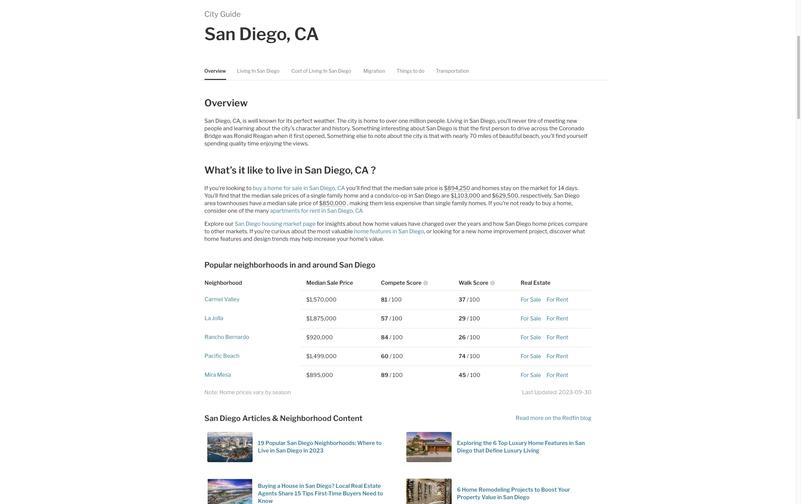 Task type: locate. For each thing, give the bounding box(es) containing it.
home,
[[557, 200, 573, 207]]

on right more at the right bottom of the page
[[545, 415, 552, 422]]

diego down the days.
[[565, 193, 580, 199]]

1 horizontal spatial ,
[[424, 228, 426, 235]]

live
[[277, 164, 293, 176]]

neighborhood up carmel valley link
[[205, 280, 242, 286]]

the up "respectively."
[[521, 185, 529, 192]]

most
[[317, 228, 331, 235]]

1 how from the left
[[363, 221, 374, 227]]

to left 'do'
[[413, 68, 418, 74]]

median inside and homes stay on the market for 14 days. you'll find that the median sale prices of        a single family home and a condo/co-op in san diego are
[[252, 193, 271, 199]]

diego down exploring
[[457, 448, 473, 454]]

people.
[[428, 118, 446, 124]]

that inside exploring the 6 top luxury home features in san diego that define luxury living
[[474, 448, 485, 454]]

diego left cost
[[267, 68, 280, 74]]

find
[[556, 133, 566, 139], [361, 185, 371, 192], [219, 193, 229, 199]]

0 vertical spatial home
[[220, 389, 235, 396]]

san inside and homes stay on the market for 14 days. you'll find that the median sale prices of        a single family home and a condo/co-op in san diego are
[[415, 193, 424, 199]]

0 horizontal spatial have
[[250, 200, 262, 207]]

sale for 29 / 100
[[531, 316, 542, 322]]

looking down 'changed'
[[433, 228, 452, 235]]

1 horizontal spatial how
[[494, 221, 504, 227]]

home up note
[[364, 118, 379, 124]]

have right values
[[409, 221, 421, 227]]

prices up discover
[[549, 221, 564, 227]]

how up value.
[[363, 221, 374, 227]]

of down townhouses
[[239, 208, 244, 214]]

home up property
[[462, 487, 478, 494]]

/ right 45 at right bottom
[[468, 372, 469, 379]]

1 horizontal spatial buy
[[543, 200, 552, 207]]

over right 'changed'
[[445, 221, 457, 227]]

0 vertical spatial if
[[205, 185, 208, 192]]

1 for rent from the top
[[547, 297, 569, 303]]

, left making at top left
[[348, 200, 349, 207]]

1 vertical spatial popular
[[266, 440, 286, 447]]

if inside if you're not ready to buy a home, consider one of the many
[[489, 200, 493, 207]]

home inside 6 home remodeling projects to boost your property value in san diego
[[462, 487, 478, 494]]

diego up 'than' at the right of page
[[426, 193, 441, 199]]

and right years
[[483, 221, 492, 227]]

2 horizontal spatial find
[[556, 133, 566, 139]]

city
[[348, 118, 357, 124], [414, 133, 423, 139]]

2 for rent from the top
[[547, 316, 569, 322]]

sale for 37 / 100
[[531, 297, 542, 303]]

/ for 60
[[390, 353, 392, 360]]

for sale for 37 / 100
[[521, 297, 542, 303]]

and inside , or looking for a new home improvement project,              discover what home features and design trends may help increase your home's value.
[[243, 236, 253, 242]]

$1,570,000
[[307, 297, 337, 303]]

living inside exploring the 6 top luxury home features in san diego that define luxury living
[[524, 448, 540, 454]]

1 horizontal spatial looking
[[433, 228, 452, 235]]

la
[[205, 316, 211, 322]]

2 overview from the top
[[205, 97, 248, 109]]

something
[[352, 125, 380, 132], [327, 133, 355, 139]]

increase
[[314, 236, 336, 242]]

to up interesting
[[380, 118, 385, 124]]

you'll up person
[[498, 118, 511, 124]]

1 horizontal spatial you'll
[[498, 118, 511, 124]]

the down interesting
[[404, 133, 412, 139]]

the
[[272, 125, 280, 132], [471, 125, 479, 132], [550, 125, 558, 132], [404, 133, 412, 139], [283, 140, 292, 147], [384, 185, 392, 192], [521, 185, 529, 192], [242, 193, 251, 199], [245, 208, 254, 214], [458, 221, 466, 227], [308, 228, 316, 235], [553, 415, 562, 422], [484, 440, 492, 447]]

1 horizontal spatial real
[[521, 280, 533, 286]]

score right compete
[[407, 280, 422, 286]]

real estate
[[521, 280, 551, 286]]

2 horizontal spatial if
[[489, 200, 493, 207]]

diego up improvement
[[517, 221, 532, 227]]

articles
[[243, 414, 271, 423]]

/ right 29
[[467, 316, 469, 322]]

home left "features"
[[529, 440, 544, 447]]

prices inside for insights about how home values have changed over              the years and how san diego home prices compare to other markets.
[[549, 221, 564, 227]]

4 for sale link from the top
[[521, 353, 542, 360]]

19 popular san diego neighborhoods: where to live in san diego in 2023
[[258, 440, 382, 454]]

1 vertical spatial estate
[[364, 483, 381, 490]]

for rent link for 74 / 100
[[547, 353, 569, 360]]

0 vertical spatial it
[[289, 133, 293, 139]]

median inside san diego area townhouses have a median sale price of
[[267, 200, 286, 207]]

changed
[[422, 221, 444, 227]]

you'll
[[498, 118, 511, 124], [542, 133, 555, 139], [347, 185, 360, 192]]

buy a home for sale in san diego, ca link
[[253, 185, 345, 192]]

0 vertical spatial prices
[[283, 193, 299, 199]]

2 in from the left
[[324, 68, 328, 74]]

1 horizontal spatial first
[[480, 125, 491, 132]]

100 right 29
[[470, 316, 481, 322]]

1 vertical spatial new
[[466, 228, 477, 235]]

note: home prices vary by season
[[205, 389, 291, 396]]

years
[[468, 221, 482, 227]]

2 vertical spatial home
[[462, 487, 478, 494]]

0 vertical spatial new
[[567, 118, 578, 124]]

1 overview from the top
[[205, 68, 226, 74]]

2 vertical spatial prices
[[236, 389, 252, 396]]

median up op
[[394, 185, 413, 192]]

1 horizontal spatial market
[[531, 185, 549, 192]]

/ for 84
[[390, 335, 392, 341]]

1 vertical spatial price
[[299, 200, 312, 207]]

6 up property
[[457, 487, 461, 494]]

for insights about how home values have changed over              the years and how san diego home prices compare to other markets.
[[205, 221, 588, 235]]

0 horizontal spatial prices
[[236, 389, 252, 396]]

home up making at top left
[[344, 193, 359, 199]]

one inside san diego, ca, is well known for its perfect weather. the city is home to over one million people. living in san diego, you'll never tire of meeting new people and learning about the city's character and history. something interesting about san diego is that the first person to drive across the coronado bridge was ronald reagan when it first opened. something else to note about the city is that with nearly 70 miles of beautiful beach, you'll find yourself spending quality time enjoying the views.
[[399, 118, 409, 124]]

market up curious
[[284, 221, 302, 227]]

popular inside 19 popular san diego neighborhoods: where to live in san diego in 2023
[[266, 440, 286, 447]]

diego inside 6 home remodeling projects to boost your property value in san diego
[[515, 495, 530, 501]]

market
[[531, 185, 549, 192], [284, 221, 302, 227]]

was
[[223, 133, 233, 139]]

4 for rent from the top
[[547, 353, 569, 360]]

to
[[413, 68, 418, 74], [380, 118, 385, 124], [511, 125, 517, 132], [368, 133, 374, 139], [265, 164, 275, 176], [247, 185, 252, 192], [536, 200, 541, 207], [205, 228, 210, 235], [376, 440, 382, 447], [535, 487, 541, 494], [378, 491, 383, 497]]

city
[[205, 10, 219, 19]]

ca
[[294, 24, 319, 44], [355, 164, 369, 176], [338, 185, 345, 192], [356, 208, 363, 214]]

and down homes
[[482, 193, 491, 199]]

0 horizontal spatial how
[[363, 221, 374, 227]]

1 vertical spatial you'll
[[542, 133, 555, 139]]

0 horizontal spatial over
[[386, 118, 398, 124]]

1 horizontal spatial over
[[445, 221, 457, 227]]

city right the the
[[348, 118, 357, 124]]

what's it like to live in san diego, ca ?
[[205, 164, 376, 176]]

one down townhouses
[[228, 208, 238, 214]]

where
[[358, 440, 375, 447]]

reagan
[[253, 133, 273, 139]]

1 for sale link from the top
[[521, 297, 542, 303]]

is up are
[[439, 185, 443, 192]]

1 vertical spatial something
[[327, 133, 355, 139]]

1 horizontal spatial popular
[[266, 440, 286, 447]]

1 vertical spatial single
[[436, 200, 451, 207]]

2 vertical spatial you'll
[[347, 185, 360, 192]]

/ right 89
[[390, 372, 392, 379]]

living right overview link
[[237, 68, 251, 74]]

single down are
[[436, 200, 451, 207]]

3 for sale link from the top
[[521, 335, 542, 341]]

1 vertical spatial over
[[445, 221, 457, 227]]

2 horizontal spatial prices
[[549, 221, 564, 227]]

compete score
[[381, 280, 422, 286]]

2 score from the left
[[473, 280, 489, 286]]

blog article image
[[207, 432, 253, 463], [407, 432, 452, 463], [207, 479, 253, 505], [407, 479, 452, 505]]

ready
[[520, 200, 535, 207]]

beach
[[223, 353, 239, 360]]

1 score from the left
[[407, 280, 422, 286]]

for inside , or looking for a new home improvement project,              discover what home features and design trends may help increase your home's value.
[[453, 228, 461, 235]]

100 for 89 / 100
[[393, 372, 403, 379]]

like
[[247, 164, 263, 176]]

2 for rent link from the top
[[547, 316, 569, 322]]

$1,875,000
[[307, 316, 337, 322]]

it inside san diego, ca, is well known for its perfect weather. the city is home to over one million people. living in san diego, you'll never tire of meeting new people and learning about the city's character and history. something interesting about san diego is that the first person to drive across the coronado bridge was ronald reagan when it first opened. something else to note about the city is that with nearly 70 miles of beautiful beach, you'll find yourself spending quality time enjoying the views.
[[289, 133, 293, 139]]

1 horizontal spatial price
[[425, 185, 438, 192]]

to right else
[[368, 133, 374, 139]]

0 vertical spatial ,
[[519, 193, 520, 199]]

4 for rent link from the top
[[547, 353, 569, 360]]

score for compete score
[[407, 280, 422, 286]]

san inside for insights about how home values have changed over              the years and how san diego home prices compare to other markets.
[[506, 221, 515, 227]]

1 vertical spatial overview
[[205, 97, 248, 109]]

1 horizontal spatial family
[[452, 200, 468, 207]]

0 horizontal spatial find
[[219, 193, 229, 199]]

2 for sale from the top
[[521, 316, 542, 322]]

rent
[[557, 297, 569, 303], [557, 316, 569, 322], [557, 335, 569, 341], [557, 353, 569, 360], [557, 372, 569, 379]]

1 horizontal spatial have
[[409, 221, 421, 227]]

looking up townhouses
[[227, 185, 245, 192]]

0 horizontal spatial you'll
[[347, 185, 360, 192]]

0 horizontal spatial ,
[[348, 200, 349, 207]]

if for looking
[[205, 185, 208, 192]]

/ for 26
[[467, 335, 469, 341]]

prices down buy a home for sale in san diego, ca link
[[283, 193, 299, 199]]

30
[[585, 389, 592, 396]]

in inside buying a house in san diego? local real estate agents share 15 tips first-time buyers need to know
[[300, 483, 304, 490]]

how up improvement
[[494, 221, 504, 227]]

to left boost
[[535, 487, 541, 494]]

you're for looking
[[209, 185, 225, 192]]

0 horizontal spatial first
[[294, 133, 304, 139]]

/ right the 74 at right
[[467, 353, 469, 360]]

homes
[[482, 185, 500, 192]]

less
[[385, 200, 395, 207]]

5 for rent from the top
[[547, 372, 569, 379]]

2 for sale link from the top
[[521, 316, 542, 322]]

60 / 100
[[381, 353, 403, 360]]

1 for sale from the top
[[521, 297, 542, 303]]

100 for 29 / 100
[[470, 316, 481, 322]]

features inside , or looking for a new home improvement project,              discover what home features and design trends may help increase your home's value.
[[220, 236, 242, 242]]

0 horizontal spatial features
[[220, 236, 242, 242]]

yourself
[[567, 133, 588, 139]]

features down markets.
[[220, 236, 242, 242]]

0 horizontal spatial family
[[327, 193, 343, 199]]

100 for 26 / 100
[[470, 335, 481, 341]]

neighborhood up 19 popular san diego neighborhoods: where to live in san diego in 2023 link
[[280, 414, 332, 423]]

perfect
[[294, 118, 313, 124]]

sale for 74 / 100
[[531, 353, 542, 360]]

0 horizontal spatial market
[[284, 221, 302, 227]]

1 horizontal spatial if
[[250, 228, 253, 235]]

1 horizontal spatial home
[[462, 487, 478, 494]]

/ right 26
[[467, 335, 469, 341]]

markets.
[[226, 228, 248, 235]]

1 vertical spatial it
[[239, 164, 245, 176]]

pacific beach link
[[205, 353, 239, 360]]

the left the many
[[245, 208, 254, 214]]

condo/co-
[[375, 193, 401, 199]]

the up define
[[484, 440, 492, 447]]

100 right 26
[[470, 335, 481, 341]]

about up reagan
[[256, 125, 271, 132]]

0 horizontal spatial score
[[407, 280, 422, 286]]

one up interesting
[[399, 118, 409, 124]]

5 rent from the top
[[557, 372, 569, 379]]

100 for 57 / 100
[[393, 316, 403, 322]]

trends
[[272, 236, 289, 242]]

new
[[567, 118, 578, 124], [466, 228, 477, 235]]

for rent link
[[547, 297, 569, 303], [547, 316, 569, 322], [547, 335, 569, 341], [547, 353, 569, 360], [547, 372, 569, 379]]

prices left vary
[[236, 389, 252, 396]]

the down meeting
[[550, 125, 558, 132]]

median up apartments on the top of the page
[[267, 200, 286, 207]]

home inside exploring the 6 top luxury home features in san diego that define luxury living
[[529, 440, 544, 447]]

looking
[[227, 185, 245, 192], [433, 228, 452, 235]]

home inside san diego, ca, is well known for its perfect weather. the city is home to over one million people. living in san diego, you'll never tire of meeting new people and learning about the city's character and history. something interesting about san diego is that the first person to drive across the coronado bridge was ronald reagan when it first opened. something else to note about the city is that with nearly 70 miles of beautiful beach, you'll find yourself spending quality time enjoying the views.
[[364, 118, 379, 124]]

0 horizontal spatial new
[[466, 228, 477, 235]]

meeting
[[545, 118, 566, 124]]

0 vertical spatial overview
[[205, 68, 226, 74]]

popular down other
[[205, 261, 232, 270]]

0 horizontal spatial home
[[220, 389, 235, 396]]

overview
[[205, 68, 226, 74], [205, 97, 248, 109]]

not
[[511, 200, 519, 207]]

1 vertical spatial features
[[220, 236, 242, 242]]

0 vertical spatial you'll
[[498, 118, 511, 124]]

in inside exploring the 6 top luxury home features in san diego that define luxury living
[[570, 440, 574, 447]]

57
[[381, 316, 388, 322]]

in
[[464, 118, 469, 124], [295, 164, 303, 176], [304, 185, 308, 192], [409, 193, 414, 199], [322, 208, 326, 214], [393, 228, 397, 235], [290, 261, 296, 270], [570, 440, 574, 447], [270, 448, 275, 454], [304, 448, 308, 454], [300, 483, 304, 490], [498, 495, 502, 501]]

rancho bernardo link
[[205, 335, 249, 341]]

2 vertical spatial ,
[[424, 228, 426, 235]]

prices inside and homes stay on the market for 14 days. you'll find that the median sale prices of        a single family home and a condo/co-op in san diego are
[[283, 193, 299, 199]]

2 horizontal spatial home
[[529, 440, 544, 447]]

diego inside exploring the 6 top luxury home features in san diego that define luxury living
[[457, 448, 473, 454]]

0 vertical spatial over
[[386, 118, 398, 124]]

1 rent from the top
[[557, 297, 569, 303]]

2 rent from the top
[[557, 316, 569, 322]]

a inside if you're not ready to buy a home, consider one of the many
[[553, 200, 556, 207]]

/ right 37 at the bottom
[[467, 297, 469, 303]]

3 for sale from the top
[[521, 335, 542, 341]]

for rent
[[547, 297, 569, 303], [547, 316, 569, 322], [547, 335, 569, 341], [547, 353, 569, 360], [547, 372, 569, 379]]

100 for 84 / 100
[[393, 335, 403, 341]]

&
[[272, 414, 279, 423]]

a inside buying a house in san diego? local real estate agents share 15 tips first-time buyers need to know
[[278, 483, 281, 490]]

1 horizontal spatial you're
[[255, 228, 270, 235]]

sale inside and homes stay on the market for 14 days. you'll find that the median sale prices of        a single family home and a condo/co-op in san diego are
[[272, 193, 282, 199]]

something down history.
[[327, 133, 355, 139]]

looking for to
[[227, 185, 245, 192]]

vary
[[253, 389, 264, 396]]

1 horizontal spatial it
[[289, 133, 293, 139]]

0 vertical spatial popular
[[205, 261, 232, 270]]

of
[[303, 68, 308, 74], [538, 118, 543, 124], [493, 133, 498, 139], [300, 193, 306, 199], [313, 200, 318, 207], [239, 208, 244, 214]]

looking inside , or looking for a new home improvement project,              discover what home features and design trends may help increase your home's value.
[[433, 228, 452, 235]]

1 horizontal spatial new
[[567, 118, 578, 124]]

home for vary
[[220, 389, 235, 396]]

on inside and homes stay on the market for 14 days. you'll find that the median sale prices of        a single family home and a condo/co-op in san diego are
[[513, 185, 520, 192]]

$920,000
[[307, 335, 333, 341]]

2 vertical spatial if
[[250, 228, 253, 235]]

over inside san diego, ca, is well known for its perfect weather. the city is home to over one million people. living in san diego, you'll never tire of meeting new people and learning about the city's character and history. something interesting about san diego is that the first person to drive across the coronado bridge was ronald reagan when it first opened. something else to note about the city is that with nearly 70 miles of beautiful beach, you'll find yourself spending quality time enjoying the views.
[[386, 118, 398, 124]]

median
[[307, 280, 326, 286]]

on right stay
[[513, 185, 520, 192]]

4 rent from the top
[[557, 353, 569, 360]]

market inside and homes stay on the market for 14 days. you'll find that the median sale prices of        a single family home and a condo/co-op in san diego are
[[531, 185, 549, 192]]

over up interesting
[[386, 118, 398, 124]]

for rent for 29 / 100
[[547, 316, 569, 322]]

1 vertical spatial prices
[[549, 221, 564, 227]]

migration link
[[364, 62, 385, 80]]

0 vertical spatial family
[[327, 193, 343, 199]]

values
[[391, 221, 407, 227]]

2023-
[[559, 389, 575, 396]]

home inside and homes stay on the market for 14 days. you'll find that the median sale prices of        a single family home and a condo/co-op in san diego are
[[344, 193, 359, 199]]

1 vertical spatial have
[[409, 221, 421, 227]]

0 vertical spatial one
[[399, 118, 409, 124]]

4 for sale from the top
[[521, 353, 542, 360]]

san diego articles & neighborhood content
[[205, 414, 363, 423]]

19
[[258, 440, 265, 447]]

0 horizontal spatial estate
[[364, 483, 381, 490]]

0 vertical spatial 6
[[493, 440, 497, 447]]

find up townhouses
[[219, 193, 229, 199]]

for sale for 45 / 100
[[521, 372, 542, 379]]

1 horizontal spatial prices
[[283, 193, 299, 199]]

diego down the projects on the right bottom
[[515, 495, 530, 501]]

family down $1,103,000
[[452, 200, 468, 207]]

it down city's
[[289, 133, 293, 139]]

of inside and homes stay on the market for 14 days. you'll find that the median sale prices of        a single family home and a condo/co-op in san diego are
[[300, 193, 306, 199]]

, up not
[[519, 193, 520, 199]]

have
[[250, 200, 262, 207], [409, 221, 421, 227]]

0 horizontal spatial in
[[252, 68, 256, 74]]

for left rent in the top of the page
[[301, 208, 309, 214]]

and up $1,103,000
[[472, 185, 481, 192]]

rent for 45 / 100
[[557, 372, 569, 379]]

2 vertical spatial find
[[219, 193, 229, 199]]

0 horizontal spatial on
[[513, 185, 520, 192]]

1 vertical spatial you're
[[255, 228, 270, 235]]

to inside 19 popular san diego neighborhoods: where to live in san diego in 2023
[[376, 440, 382, 447]]

for sale link for 45 / 100
[[521, 372, 542, 379]]

time
[[329, 491, 342, 497]]

0 vertical spatial single
[[311, 193, 326, 199]]

1 vertical spatial one
[[228, 208, 238, 214]]

/ for 57
[[390, 316, 391, 322]]

/ right 60
[[390, 353, 392, 360]]

walk
[[459, 280, 472, 286]]

sale for 45 / 100
[[531, 372, 542, 379]]

1 horizontal spatial features
[[370, 228, 392, 235]]

buy down "respectively."
[[543, 200, 552, 207]]

luxury right top
[[509, 440, 528, 447]]

1 horizontal spatial 6
[[493, 440, 497, 447]]

29 / 100
[[459, 316, 481, 322]]

/ for 29
[[467, 316, 469, 322]]

1 in from the left
[[252, 68, 256, 74]]

compare
[[565, 221, 588, 227]]

city guide
[[205, 10, 241, 19]]

to down the like
[[247, 185, 252, 192]]

something up else
[[352, 125, 380, 132]]

1 vertical spatial real
[[351, 483, 363, 490]]

the
[[337, 118, 347, 124]]

3 rent from the top
[[557, 335, 569, 341]]

1 horizontal spatial single
[[436, 200, 451, 207]]

100 right 45 at right bottom
[[471, 372, 481, 379]]

0 horizontal spatial looking
[[227, 185, 245, 192]]

5 for sale from the top
[[521, 372, 542, 379]]

5 for sale link from the top
[[521, 372, 542, 379]]

popular
[[205, 261, 232, 270], [266, 440, 286, 447]]

1 horizontal spatial estate
[[534, 280, 551, 286]]

0 horizontal spatial real
[[351, 483, 363, 490]]

3 for rent from the top
[[547, 335, 569, 341]]

price up rent in the top of the page
[[299, 200, 312, 207]]

1 for rent link from the top
[[547, 297, 569, 303]]

$850,000 , making them less expensive        than single family homes.
[[320, 200, 488, 207]]

character
[[296, 125, 321, 132]]

0 vertical spatial have
[[250, 200, 262, 207]]

one inside if you're not ready to buy a home, consider one of the many
[[228, 208, 238, 214]]

san inside 6 home remodeling projects to boost your property value in san diego
[[504, 495, 514, 501]]

luxury down top
[[504, 448, 523, 454]]

san inside san diego area townhouses have a median sale price of
[[554, 193, 564, 199]]

for left its at the left
[[278, 118, 285, 124]]

and homes stay on the market for 14 days. you'll find that the median sale prices of        a single family home and a condo/co-op in san diego are
[[205, 185, 579, 199]]

0 horizontal spatial if
[[205, 185, 208, 192]]

is down million
[[424, 133, 428, 139]]

0 horizontal spatial price
[[299, 200, 312, 207]]

is up else
[[359, 118, 363, 124]]

100 for 45 / 100
[[471, 372, 481, 379]]

miles
[[478, 133, 492, 139]]

the inside exploring the 6 top luxury home features in san diego that define luxury living
[[484, 440, 492, 447]]

real inside buying a house in san diego? local real estate agents share 15 tips first-time buyers need to know
[[351, 483, 363, 490]]

3 for rent link from the top
[[547, 335, 569, 341]]

5 for rent link from the top
[[547, 372, 569, 379]]

100 right 81
[[392, 297, 402, 303]]

family
[[327, 193, 343, 199], [452, 200, 468, 207]]

first up views.
[[294, 133, 304, 139]]

to up beautiful
[[511, 125, 517, 132]]

6 home remodeling projects to boost your property value in san diego
[[457, 487, 571, 501]]

/ right 84
[[390, 335, 392, 341]]

0 vertical spatial median
[[394, 185, 413, 192]]

what
[[573, 228, 586, 235]]

home right note:
[[220, 389, 235, 396]]

0 vertical spatial features
[[370, 228, 392, 235]]

over
[[386, 118, 398, 124], [445, 221, 457, 227]]

city down million
[[414, 133, 423, 139]]

1 vertical spatial buy
[[543, 200, 552, 207]]

1 vertical spatial first
[[294, 133, 304, 139]]

0 vertical spatial city
[[348, 118, 357, 124]]



Task type: vqa. For each thing, say whether or not it's contained in the screenshot.


Task type: describe. For each thing, give the bounding box(es) containing it.
15
[[295, 491, 301, 497]]

to inside if you're not ready to buy a home, consider one of the many
[[536, 200, 541, 207]]

rent for 74 / 100
[[557, 353, 569, 360]]

14
[[559, 185, 565, 192]]

about up may
[[292, 228, 307, 235]]

define
[[486, 448, 503, 454]]

in inside and homes stay on the market for 14 days. you'll find that the median sale prices of        a single family home and a condo/co-op in san diego are
[[409, 193, 414, 199]]

1 vertical spatial luxury
[[504, 448, 523, 454]]

?
[[371, 164, 376, 176]]

a inside san diego area townhouses have a median sale price of
[[263, 200, 266, 207]]

boost
[[542, 487, 557, 494]]

of right cost
[[303, 68, 308, 74]]

apartments
[[270, 208, 300, 214]]

about down million
[[411, 125, 425, 132]]

the down the page
[[308, 228, 316, 235]]

more
[[531, 415, 544, 422]]

for inside san diego, ca, is well known for its perfect weather. the city is home to over one million people. living in san diego, you'll never tire of meeting new people and learning about the city's character and history. something interesting about san diego is that the first person to drive across the coronado bridge was ronald reagan when it first opened. something else to note about the city is that with nearly 70 miles of beautiful beach, you'll find yourself spending quality time enjoying the views.
[[278, 118, 285, 124]]

100 for 81 / 100
[[392, 297, 402, 303]]

the down the when
[[283, 140, 292, 147]]

to inside 6 home remodeling projects to boost your property value in san diego
[[535, 487, 541, 494]]

0 vertical spatial neighborhood
[[205, 280, 242, 286]]

to left live
[[265, 164, 275, 176]]

that up condo/co- on the top
[[372, 185, 383, 192]]

rancho bernardo
[[205, 335, 249, 341]]

74
[[459, 353, 466, 360]]

blog article image for 6
[[407, 479, 452, 505]]

townhouses
[[217, 200, 248, 207]]

area
[[205, 200, 216, 207]]

home down live
[[268, 185, 283, 192]]

la jolla link
[[205, 316, 223, 322]]

diego down the home's
[[355, 261, 376, 270]]

for sale link for 37 / 100
[[521, 297, 542, 303]]

house
[[282, 483, 299, 490]]

100 for 37 / 100
[[470, 297, 480, 303]]

help
[[302, 236, 313, 242]]

100 for 60 / 100
[[393, 353, 403, 360]]

for sale link for 26 / 100
[[521, 335, 542, 341]]

exploring
[[457, 440, 482, 447]]

sale for 26 / 100
[[531, 335, 542, 341]]

diego inside san diego area townhouses have a median sale price of
[[565, 193, 580, 199]]

bridge
[[205, 133, 222, 139]]

2 how from the left
[[494, 221, 504, 227]]

84
[[381, 335, 389, 341]]

45
[[459, 372, 466, 379]]

and up was
[[223, 125, 233, 132]]

respectively.
[[521, 193, 553, 199]]

blog article image for 19
[[207, 432, 253, 463]]

quality
[[229, 140, 247, 147]]

0 horizontal spatial it
[[239, 164, 245, 176]]

mira mesa
[[205, 372, 231, 379]]

value
[[482, 495, 497, 501]]

09-
[[575, 389, 585, 396]]

6 inside exploring the 6 top luxury home features in san diego that define luxury living
[[493, 440, 497, 447]]

the up the when
[[272, 125, 280, 132]]

neighborhoods
[[234, 261, 288, 270]]

jolla
[[212, 316, 223, 322]]

the inside if you're not ready to buy a home, consider one of the many
[[245, 208, 254, 214]]

that left with
[[429, 133, 440, 139]]

81 / 100
[[381, 297, 402, 303]]

for sale for 29 / 100
[[521, 316, 542, 322]]

rent for 37 / 100
[[557, 297, 569, 303]]

than
[[423, 200, 435, 207]]

/ for 81
[[389, 297, 391, 303]]

that inside and homes stay on the market for 14 days. you'll find that the median sale prices of        a single family home and a condo/co-op in san diego are
[[230, 193, 241, 199]]

the inside for insights about how home values have changed over              the years and how san diego home prices compare to other markets.
[[458, 221, 466, 227]]

about inside for insights about how home values have changed over              the years and how san diego home prices compare to other markets.
[[347, 221, 362, 227]]

0 vertical spatial buy
[[253, 185, 262, 192]]

0 horizontal spatial popular
[[205, 261, 232, 270]]

of inside san diego area townhouses have a median sale price of
[[313, 200, 318, 207]]

that up nearly on the right top of the page
[[459, 125, 470, 132]]

0 vertical spatial price
[[425, 185, 438, 192]]

of up across
[[538, 118, 543, 124]]

exploring the 6 top luxury home features in san diego that define luxury living
[[457, 440, 585, 454]]

/ for 74
[[467, 353, 469, 360]]

them
[[370, 200, 384, 207]]

living inside san diego, ca, is well known for its perfect weather. the city is home to over one million people. living in san diego, you'll never tire of meeting new people and learning about the city's character and history. something interesting about san diego is that the first person to drive across the coronado bridge was ronald reagan when it first opened. something else to note about the city is that with nearly 70 miles of beautiful beach, you'll find yourself spending quality time enjoying the views.
[[448, 118, 463, 124]]

or
[[427, 228, 432, 235]]

$895,000
[[307, 372, 333, 379]]

for down live
[[284, 185, 291, 192]]

2023
[[309, 448, 324, 454]]

diego left articles
[[220, 414, 241, 423]]

the up townhouses
[[242, 193, 251, 199]]

history.
[[333, 125, 351, 132]]

apartments for rent in san diego, ca
[[270, 208, 363, 214]]

the left redfin
[[553, 415, 562, 422]]

transportation link
[[436, 62, 470, 80]]

for rent link for 26 / 100
[[547, 335, 569, 341]]

is up learning
[[243, 118, 247, 124]]

the up 70
[[471, 125, 479, 132]]

read more on the redfin blog link
[[516, 413, 592, 424]]

45 / 100
[[459, 372, 481, 379]]

for rent link for 29 / 100
[[547, 316, 569, 322]]

new inside san diego, ca, is well known for its perfect weather. the city is home to over one million people. living in san diego, you'll never tire of meeting new people and learning about the city's character and history. something interesting about san diego is that the first person to drive across the coronado bridge was ronald reagan when it first opened. something else to note about the city is that with nearly 70 miles of beautiful beach, you'll find yourself spending quality time enjoying the views.
[[567, 118, 578, 124]]

score for walk score
[[473, 280, 489, 286]]

57 / 100
[[381, 316, 403, 322]]

for rent link for 37 / 100
[[547, 297, 569, 303]]

0 horizontal spatial city
[[348, 118, 357, 124]]

diego?
[[317, 483, 335, 490]]

price inside san diego area townhouses have a median sale price of
[[299, 200, 312, 207]]

single inside and homes stay on the market for 14 days. you'll find that the median sale prices of        a single family home and a condo/co-op in san diego are
[[311, 193, 326, 199]]

guide
[[220, 10, 241, 19]]

0 vertical spatial real
[[521, 280, 533, 286]]

things to do link
[[397, 62, 425, 80]]

home up value.
[[375, 221, 390, 227]]

0 vertical spatial estate
[[534, 280, 551, 286]]

70
[[470, 133, 477, 139]]

market for for
[[531, 185, 549, 192]]

rent for 29 / 100
[[557, 316, 569, 322]]

home up project,
[[533, 221, 547, 227]]

season
[[273, 389, 291, 396]]

and up making at top left
[[360, 193, 370, 199]]

sale inside san diego area townhouses have a median sale price of
[[287, 200, 298, 207]]

to inside for insights about how home values have changed over              the years and how san diego home prices compare to other markets.
[[205, 228, 210, 235]]

rancho
[[205, 335, 224, 341]]

looking for for
[[433, 228, 452, 235]]

find inside and homes stay on the market for 14 days. you'll find that the median sale prices of        a single family home and a condo/co-op in san diego are
[[219, 193, 229, 199]]

81
[[381, 297, 388, 303]]

and down weather.
[[322, 125, 331, 132]]

for sale for 26 / 100
[[521, 335, 542, 341]]

overview link
[[205, 62, 226, 80]]

89 / 100
[[381, 372, 403, 379]]

around
[[313, 261, 338, 270]]

estate inside buying a house in san diego? local real estate agents share 15 tips first-time buyers need to know
[[364, 483, 381, 490]]

across
[[532, 125, 549, 132]]

pacific beach
[[205, 353, 239, 360]]

for rent for 37 / 100
[[547, 297, 569, 303]]

if for curious
[[250, 228, 253, 235]]

have inside san diego area townhouses have a median sale price of
[[250, 200, 262, 207]]

curious
[[272, 228, 290, 235]]

in inside san diego, ca, is well known for its perfect weather. the city is home to over one million people. living in san diego, you'll never tire of meeting new people and learning about the city's character and history. something interesting about san diego is that the first person to drive across the coronado bridge was ronald reagan when it first opened. something else to note about the city is that with nearly 70 miles of beautiful beach, you'll find yourself spending quality time enjoying the views.
[[464, 118, 469, 124]]

new inside , or looking for a new home improvement project,              discover what home features and design trends may help increase your home's value.
[[466, 228, 477, 235]]

home down years
[[478, 228, 493, 235]]

diego inside san diego, ca, is well known for its perfect weather. the city is home to over one million people. living in san diego, you'll never tire of meeting new people and learning about the city's character and history. something interesting about san diego is that the first person to drive across the coronado bridge was ronald reagan when it first opened. something else to note about the city is that with nearly 70 miles of beautiful beach, you'll find yourself spending quality time enjoying the views.
[[438, 125, 453, 132]]

and left around
[[298, 261, 311, 270]]

need
[[363, 491, 377, 497]]

buying
[[258, 483, 276, 490]]

1 vertical spatial find
[[361, 185, 371, 192]]

0 vertical spatial first
[[480, 125, 491, 132]]

89
[[381, 372, 389, 379]]

never
[[513, 118, 527, 124]]

design
[[254, 236, 271, 242]]

about down interesting
[[388, 133, 403, 139]]

mira
[[205, 372, 216, 379]]

san diego area townhouses have a median sale price of
[[205, 193, 580, 207]]

for sale for 74 / 100
[[521, 353, 542, 360]]

1 vertical spatial ,
[[348, 200, 349, 207]]

for sale link for 29 / 100
[[521, 316, 542, 322]]

1 vertical spatial family
[[452, 200, 468, 207]]

for rent for 74 / 100
[[547, 353, 569, 360]]

over inside for insights about how home values have changed over              the years and how san diego home prices compare to other markets.
[[445, 221, 457, 227]]

/ for 89
[[390, 372, 392, 379]]

a inside , or looking for a new home improvement project,              discover what home features and design trends may help increase your home's value.
[[462, 228, 465, 235]]

blog article image for buying
[[207, 479, 253, 505]]

$629,500
[[493, 193, 519, 199]]

home for projects
[[462, 487, 478, 494]]

san inside exploring the 6 top luxury home features in san diego that define luxury living
[[575, 440, 585, 447]]

cost of living in san diego
[[292, 68, 352, 74]]

/ for 45
[[468, 372, 469, 379]]

in inside 6 home remodeling projects to boost your property value in san diego
[[498, 495, 502, 501]]

blog article image for exploring
[[407, 432, 452, 463]]

diego left the or
[[410, 228, 424, 235]]

to inside buying a house in san diego? local real estate agents share 15 tips first-time buyers need to know
[[378, 491, 383, 497]]

of inside if you're not ready to buy a home, consider one of the many
[[239, 208, 244, 214]]

of down person
[[493, 133, 498, 139]]

opened.
[[305, 133, 326, 139]]

for sale link for 74 / 100
[[521, 353, 542, 360]]

mesa
[[217, 372, 231, 379]]

/ for 37
[[467, 297, 469, 303]]

6 inside 6 home remodeling projects to boost your property value in san diego
[[457, 487, 461, 494]]

buy inside if you're not ready to buy a home, consider one of the many
[[543, 200, 552, 207]]

spending
[[205, 140, 228, 147]]

$1,499,000
[[307, 353, 337, 360]]

when
[[274, 133, 288, 139]]

diego down the many
[[246, 221, 261, 227]]

for rent for 26 / 100
[[547, 335, 569, 341]]

1 horizontal spatial neighborhood
[[280, 414, 332, 423]]

carmel
[[205, 297, 223, 303]]

if for not
[[489, 200, 493, 207]]

for rent link for 45 / 100
[[547, 372, 569, 379]]

is up nearly on the right top of the page
[[454, 125, 458, 132]]

for rent for 45 / 100
[[547, 372, 569, 379]]

100 for 74 / 100
[[470, 353, 480, 360]]

well
[[248, 118, 258, 124]]

find inside san diego, ca, is well known for its perfect weather. the city is home to over one million people. living in san diego, you'll never tire of meeting new people and learning about the city's character and history. something interesting about san diego is that the first person to drive across the coronado bridge was ronald reagan when it first opened. something else to note about the city is that with nearly 70 miles of beautiful beach, you'll find yourself spending quality time enjoying the views.
[[556, 133, 566, 139]]

home down other
[[205, 236, 219, 242]]

content
[[333, 414, 363, 423]]

san inside buying a house in san diego? local real estate agents share 15 tips first-time buyers need to know
[[306, 483, 315, 490]]

0 vertical spatial something
[[352, 125, 380, 132]]

living in san diego
[[237, 68, 280, 74]]

84 / 100
[[381, 335, 403, 341]]

for inside and homes stay on the market for 14 days. you'll find that the median sale prices of        a single family home and a condo/co-op in san diego are
[[550, 185, 557, 192]]

things
[[397, 68, 412, 74]]

0 vertical spatial luxury
[[509, 440, 528, 447]]

diego inside and homes stay on the market for 14 days. you'll find that the median sale prices of        a single family home and a condo/co-op in san diego are
[[426, 193, 441, 199]]

$894,250
[[445, 185, 471, 192]]

74 / 100
[[459, 353, 480, 360]]

million
[[410, 118, 426, 124]]

rent for 26 / 100
[[557, 335, 569, 341]]

living right cost
[[309, 68, 323, 74]]

1 horizontal spatial city
[[414, 133, 423, 139]]

have inside for insights about how home values have changed over              the years and how san diego home prices compare to other markets.
[[409, 221, 421, 227]]

weather.
[[314, 118, 336, 124]]

1 vertical spatial on
[[545, 415, 552, 422]]

explore
[[205, 221, 224, 227]]

discover
[[550, 228, 572, 235]]

the up condo/co- on the top
[[384, 185, 392, 192]]

family inside and homes stay on the market for 14 days. you'll find that the median sale prices of        a single family home and a condo/co-op in san diego are
[[327, 193, 343, 199]]

for inside for insights about how home values have changed over              the years and how san diego home prices compare to other markets.
[[317, 221, 324, 227]]

san diego, ca, is well known for its perfect weather. the city is home to over one million people. living in san diego, you'll never tire of meeting new people and learning about the city's character and history. something interesting about san diego is that the first person to drive across the coronado bridge was ronald reagan when it first opened. something else to note about the city is that with nearly 70 miles of beautiful beach, you'll find yourself spending quality time enjoying the views.
[[205, 118, 588, 147]]

apartments for rent in san diego, ca link
[[270, 208, 363, 214]]

, inside , or looking for a new home improvement project,              discover what home features and design trends may help increase your home's value.
[[424, 228, 426, 235]]

diego inside for insights about how home values have changed over              the years and how san diego home prices compare to other markets.
[[517, 221, 532, 227]]

pacific
[[205, 353, 222, 360]]

migration
[[364, 68, 385, 74]]

if you're curious about the most valuable home features in san diego
[[250, 228, 424, 235]]

diego left migration
[[338, 68, 352, 74]]

2 horizontal spatial you'll
[[542, 133, 555, 139]]

diego up 2023
[[298, 440, 314, 447]]

you're for curious
[[255, 228, 270, 235]]

buying a house in san diego? local real estate agents share 15 tips first-time buyers need to know
[[258, 483, 383, 505]]

diego left 2023
[[287, 448, 303, 454]]

and inside for insights about how home values have changed over              the years and how san diego home prices compare to other markets.
[[483, 221, 492, 227]]

compete
[[381, 280, 405, 286]]

project,
[[529, 228, 549, 235]]

market for page
[[284, 221, 302, 227]]

home up the home's
[[354, 228, 369, 235]]



